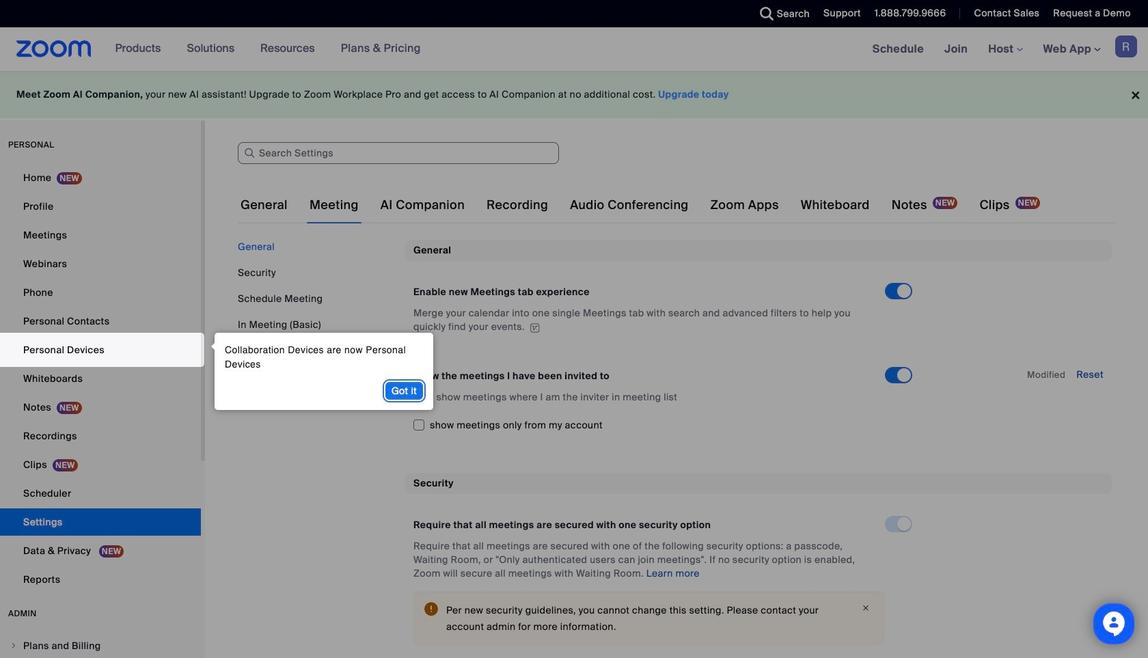 Task type: vqa. For each thing, say whether or not it's contained in the screenshot.
Meetings navigation
yes



Task type: describe. For each thing, give the bounding box(es) containing it.
meetings navigation
[[863, 27, 1149, 72]]

chat with bot image
[[1102, 612, 1127, 640]]



Task type: locate. For each thing, give the bounding box(es) containing it.
banner
[[0, 27, 1149, 72]]

dialog
[[208, 333, 433, 410]]

footer
[[0, 71, 1149, 118]]

product information navigation
[[105, 27, 431, 71]]



